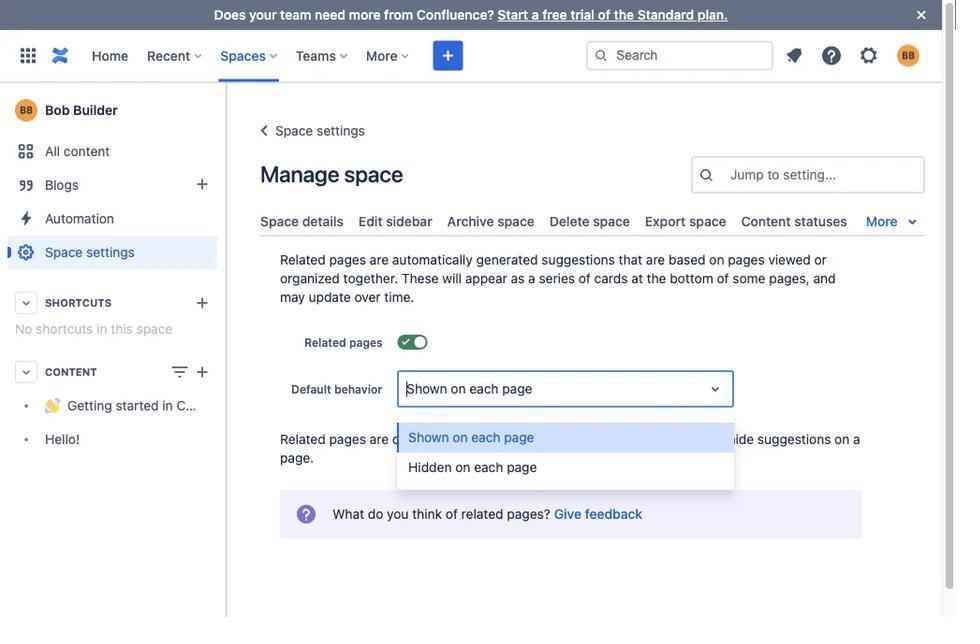 Task type: describe. For each thing, give the bounding box(es) containing it.
but
[[500, 432, 520, 448]]

automation
[[45, 211, 114, 227]]

from
[[384, 7, 413, 22]]

1 horizontal spatial more button
[[855, 211, 935, 233]]

a inside the related pages are on for this space, but anyone with edit permissions can hide suggestions on a page.
[[853, 432, 860, 448]]

more
[[349, 7, 381, 22]]

appswitcher icon image
[[17, 44, 39, 67]]

as
[[511, 271, 525, 287]]

give
[[554, 507, 581, 523]]

0 vertical spatial shown
[[407, 382, 447, 397]]

of left some
[[717, 271, 729, 287]]

pages for related pages are automatically generated suggestions that are based on pages viewed or organized together. these will appear as a series of cards at the bottom of some pages, and may update over time.
[[329, 253, 366, 268]]

with
[[571, 432, 596, 448]]

content statuses link
[[734, 206, 855, 237]]

1 vertical spatial shown
[[408, 430, 449, 446]]

series
[[539, 271, 575, 287]]

for
[[411, 432, 428, 448]]

0 vertical spatial the
[[614, 7, 634, 22]]

are for organized
[[370, 253, 389, 268]]

are right that
[[646, 253, 665, 268]]

suggestions inside the related pages are automatically generated suggestions that are based on pages viewed or organized together. these will appear as a series of cards at the bottom of some pages, and may update over time.
[[541, 253, 615, 268]]

archive space
[[447, 213, 534, 229]]

export space
[[645, 213, 726, 229]]

hidden on each page
[[408, 460, 537, 476]]

at
[[631, 271, 643, 287]]

1 vertical spatial each
[[471, 430, 501, 446]]

edit
[[600, 432, 623, 448]]

default behavior
[[291, 383, 382, 396]]

space details link
[[253, 206, 351, 237]]

confluence?
[[417, 7, 494, 22]]

create a blog image
[[191, 173, 213, 196]]

this inside space element
[[111, 322, 133, 337]]

behavior
[[334, 383, 382, 396]]

do
[[368, 507, 383, 523]]

content button
[[7, 356, 217, 390]]

start
[[498, 7, 528, 22]]

trial
[[571, 7, 594, 22]]

related for related pages are on for this space, but anyone with edit permissions can hide suggestions on a page.
[[280, 432, 326, 448]]

1 vertical spatial page
[[504, 430, 534, 446]]

are for hide
[[370, 432, 389, 448]]

0 vertical spatial page
[[502, 382, 532, 397]]

change view image
[[169, 361, 191, 384]]

appear
[[465, 271, 507, 287]]

jump
[[730, 167, 764, 183]]

all content
[[45, 144, 110, 159]]

close image
[[910, 4, 933, 26]]

what do you think of related pages? give feedback
[[332, 507, 642, 523]]

0 vertical spatial shown on each page
[[407, 382, 532, 397]]

free
[[542, 7, 567, 22]]

will
[[442, 271, 462, 287]]

space element
[[0, 82, 246, 618]]

team
[[280, 7, 311, 22]]

search image
[[594, 48, 609, 63]]

setting...
[[783, 167, 836, 183]]

update
[[309, 290, 351, 305]]

some
[[733, 271, 765, 287]]

give feedback button
[[554, 506, 642, 525]]

related for related pages
[[304, 336, 346, 349]]

home
[[92, 48, 128, 63]]

hidden
[[408, 460, 452, 476]]

all content link
[[7, 135, 217, 169]]

recent
[[147, 48, 190, 63]]

pages?
[[507, 507, 550, 523]]

these
[[401, 271, 439, 287]]

related pages are on for this space, but anyone with edit permissions can hide suggestions on a page.
[[280, 432, 860, 466]]

Search field
[[586, 41, 773, 71]]

recent button
[[141, 41, 209, 71]]

spaces button
[[215, 41, 285, 71]]

delete
[[549, 213, 590, 229]]

plan.
[[697, 7, 728, 22]]

1 vertical spatial shown on each page
[[408, 430, 534, 446]]

default
[[291, 383, 331, 396]]

edit sidebar
[[359, 213, 432, 229]]

space for manage space
[[344, 161, 403, 187]]

related pages
[[304, 336, 383, 349]]

in for shortcuts
[[97, 322, 107, 337]]

page.
[[280, 451, 314, 466]]

of right trial
[[598, 7, 610, 22]]

may
[[280, 290, 305, 305]]

spaces
[[220, 48, 266, 63]]

pages for related pages
[[349, 336, 383, 349]]

2 vertical spatial space
[[45, 245, 83, 260]]

cards
[[594, 271, 628, 287]]

permissions
[[626, 432, 699, 448]]

more button inside global "element"
[[360, 41, 416, 71]]

1 vertical spatial more
[[866, 214, 898, 229]]

bottom
[[670, 271, 713, 287]]

feedback
[[585, 507, 642, 523]]

related
[[461, 507, 503, 523]]

related for related pages are automatically generated suggestions that are based on pages viewed or organized together. these will appear as a series of cards at the bottom of some pages, and may update over time.
[[280, 253, 326, 268]]

anyone
[[524, 432, 567, 448]]

the inside the related pages are automatically generated suggestions that are based on pages viewed or organized together. these will appear as a series of cards at the bottom of some pages, and may update over time.
[[647, 271, 666, 287]]

content for content statuses
[[741, 213, 791, 229]]

manage space
[[260, 161, 403, 187]]

home link
[[86, 41, 134, 71]]

think
[[412, 507, 442, 523]]

tree inside space element
[[7, 390, 246, 457]]

0 vertical spatial each
[[469, 382, 499, 397]]

does your team need more from confluence? start a free trial of the standard plan.
[[214, 7, 728, 22]]

getting
[[67, 398, 112, 414]]

hello! link
[[7, 423, 217, 457]]

on inside the related pages are automatically generated suggestions that are based on pages viewed or organized together. these will appear as a series of cards at the bottom of some pages, and may update over time.
[[709, 253, 724, 268]]

you
[[387, 507, 409, 523]]

shortcuts button
[[7, 287, 217, 320]]

more inside global "element"
[[366, 48, 398, 63]]



Task type: vqa. For each thing, say whether or not it's contained in the screenshot.
content
yes



Task type: locate. For each thing, give the bounding box(es) containing it.
this inside the related pages are on for this space, but anyone with edit permissions can hide suggestions on a page.
[[431, 432, 453, 448]]

need
[[315, 7, 345, 22]]

more down from
[[366, 48, 398, 63]]

no shortcuts in this space
[[15, 322, 173, 337]]

page right space,
[[504, 430, 534, 446]]

related up organized
[[280, 253, 326, 268]]

more right statuses
[[866, 214, 898, 229]]

1 vertical spatial content
[[45, 367, 97, 379]]

related inside the related pages are automatically generated suggestions that are based on pages viewed or organized together. these will appear as a series of cards at the bottom of some pages, and may update over time.
[[280, 253, 326, 268]]

based
[[669, 253, 706, 268]]

space settings link up manage at the left top
[[253, 120, 365, 142]]

0 vertical spatial this
[[111, 322, 133, 337]]

1 vertical spatial suggestions
[[757, 432, 831, 448]]

does
[[214, 7, 246, 22]]

automatically
[[392, 253, 473, 268]]

are
[[370, 253, 389, 268], [646, 253, 665, 268], [370, 432, 389, 448]]

0 horizontal spatial more
[[366, 48, 398, 63]]

settings icon image
[[858, 44, 880, 67]]

a inside the related pages are automatically generated suggestions that are based on pages viewed or organized together. these will appear as a series of cards at the bottom of some pages, and may update over time.
[[528, 271, 535, 287]]

this
[[111, 322, 133, 337], [431, 432, 453, 448]]

space settings up manage space on the left top of page
[[275, 123, 365, 139]]

content inside 'link'
[[741, 213, 791, 229]]

notification icon image
[[783, 44, 805, 67]]

0 vertical spatial content
[[741, 213, 791, 229]]

bob builder
[[45, 103, 118, 118]]

hello!
[[45, 432, 80, 448]]

1 vertical spatial a
[[528, 271, 535, 287]]

shown on each page up space,
[[407, 382, 532, 397]]

settings
[[317, 123, 365, 139], [86, 245, 135, 260]]

space up edit
[[344, 161, 403, 187]]

blogs
[[45, 177, 79, 193]]

2 vertical spatial related
[[280, 432, 326, 448]]

related inside the related pages are on for this space, but anyone with edit permissions can hide suggestions on a page.
[[280, 432, 326, 448]]

shown up the for
[[407, 382, 447, 397]]

to
[[767, 167, 780, 183]]

space up manage at the left top
[[275, 123, 313, 139]]

space inside delete space link
[[593, 213, 630, 229]]

pages
[[329, 253, 366, 268], [728, 253, 765, 268], [349, 336, 383, 349], [329, 432, 366, 448]]

shortcuts
[[36, 322, 93, 337]]

delete space
[[549, 213, 630, 229]]

1 vertical spatial space settings
[[45, 245, 135, 260]]

more
[[366, 48, 398, 63], [866, 214, 898, 229]]

shown up hidden
[[408, 430, 449, 446]]

content inside dropdown button
[[45, 367, 97, 379]]

Search settings text field
[[730, 166, 734, 184]]

shortcuts
[[45, 297, 112, 309]]

pages down "behavior"
[[329, 432, 366, 448]]

space settings
[[275, 123, 365, 139], [45, 245, 135, 260]]

content
[[64, 144, 110, 159]]

suggestions
[[541, 253, 615, 268], [757, 432, 831, 448]]

export
[[645, 213, 686, 229]]

space for delete space
[[593, 213, 630, 229]]

banner containing home
[[0, 29, 942, 82]]

1 vertical spatial related
[[304, 336, 346, 349]]

help icon image
[[820, 44, 843, 67]]

in inside tree
[[162, 398, 173, 414]]

details
[[302, 213, 344, 229]]

space down shortcuts dropdown button on the left of page
[[136, 322, 173, 337]]

of left "cards"
[[578, 271, 591, 287]]

space down automation at the top
[[45, 245, 83, 260]]

teams
[[296, 48, 336, 63]]

0 vertical spatial settings
[[317, 123, 365, 139]]

archive space link
[[440, 206, 542, 237]]

content up getting
[[45, 367, 97, 379]]

0 vertical spatial more
[[366, 48, 398, 63]]

teams button
[[290, 41, 355, 71]]

0 vertical spatial space settings link
[[253, 120, 365, 142]]

space for export space
[[689, 213, 726, 229]]

0 vertical spatial related
[[280, 253, 326, 268]]

this down shortcuts dropdown button on the left of page
[[111, 322, 133, 337]]

edit sidebar link
[[351, 206, 440, 237]]

0 horizontal spatial the
[[614, 7, 634, 22]]

1 vertical spatial space settings link
[[7, 236, 217, 270]]

0 vertical spatial space
[[275, 123, 313, 139]]

space details
[[260, 213, 344, 229]]

in down shortcuts dropdown button on the left of page
[[97, 322, 107, 337]]

page down but
[[507, 460, 537, 476]]

1 horizontal spatial more
[[866, 214, 898, 229]]

in
[[97, 322, 107, 337], [162, 398, 173, 414]]

manage
[[260, 161, 339, 187]]

0 horizontal spatial in
[[97, 322, 107, 337]]

shown on each page
[[407, 382, 532, 397], [408, 430, 534, 446]]

related up page.
[[280, 432, 326, 448]]

1 vertical spatial space
[[260, 213, 299, 229]]

each up hidden on each page
[[471, 430, 501, 446]]

over
[[354, 290, 381, 305]]

1 horizontal spatial content
[[741, 213, 791, 229]]

content statuses
[[741, 213, 847, 229]]

space for archive space
[[497, 213, 534, 229]]

settings down automation "link"
[[86, 245, 135, 260]]

0 horizontal spatial more button
[[360, 41, 416, 71]]

pages,
[[769, 271, 810, 287]]

0 horizontal spatial suggestions
[[541, 253, 615, 268]]

create image
[[437, 44, 459, 67]]

pages down "over"
[[349, 336, 383, 349]]

space inside export space link
[[689, 213, 726, 229]]

blogs link
[[7, 169, 217, 202]]

tree
[[7, 390, 246, 457]]

banner
[[0, 29, 942, 82]]

started
[[116, 398, 159, 414]]

each up space,
[[469, 382, 499, 397]]

standard
[[637, 7, 694, 22]]

0 horizontal spatial this
[[111, 322, 133, 337]]

related pages are automatically generated suggestions that are based on pages viewed or organized together. these will appear as a series of cards at the bottom of some pages, and may update over time.
[[280, 253, 836, 305]]

getting started in confluence
[[67, 398, 246, 414]]

the right at
[[647, 271, 666, 287]]

settings inside space element
[[86, 245, 135, 260]]

0 horizontal spatial content
[[45, 367, 97, 379]]

space settings down automation at the top
[[45, 245, 135, 260]]

suggestions right hide on the right bottom
[[757, 432, 831, 448]]

pages for related pages are on for this space, but anyone with edit permissions can hide suggestions on a page.
[[329, 432, 366, 448]]

0 horizontal spatial space settings
[[45, 245, 135, 260]]

space,
[[457, 432, 497, 448]]

are left the for
[[370, 432, 389, 448]]

page
[[502, 382, 532, 397], [504, 430, 534, 446], [507, 460, 537, 476]]

1 vertical spatial more button
[[855, 211, 935, 233]]

0 horizontal spatial space settings link
[[7, 236, 217, 270]]

start a free trial of the standard plan. link
[[498, 7, 728, 22]]

open image
[[704, 378, 727, 401]]

your
[[249, 7, 277, 22]]

statuses
[[794, 213, 847, 229]]

the
[[614, 7, 634, 22], [647, 271, 666, 287]]

related down update
[[304, 336, 346, 349]]

2 vertical spatial a
[[853, 432, 860, 448]]

together.
[[343, 271, 398, 287]]

0 vertical spatial space settings
[[275, 123, 365, 139]]

page up but
[[502, 382, 532, 397]]

organized
[[280, 271, 340, 287]]

0 vertical spatial in
[[97, 322, 107, 337]]

your profile and preferences image
[[897, 44, 919, 67]]

sidebar
[[386, 213, 432, 229]]

1 horizontal spatial the
[[647, 271, 666, 287]]

this right the for
[[431, 432, 453, 448]]

0 vertical spatial a
[[532, 7, 539, 22]]

pages up together.
[[329, 253, 366, 268]]

confluence
[[176, 398, 246, 414]]

no
[[15, 322, 32, 337]]

in for started
[[162, 398, 173, 414]]

in right started
[[162, 398, 173, 414]]

more button down from
[[360, 41, 416, 71]]

content up viewed
[[741, 213, 791, 229]]

space
[[344, 161, 403, 187], [497, 213, 534, 229], [593, 213, 630, 229], [689, 213, 726, 229], [136, 322, 173, 337]]

confluence image
[[49, 44, 71, 67]]

hide
[[728, 432, 754, 448]]

pages inside the related pages are on for this space, but anyone with edit permissions can hide suggestions on a page.
[[329, 432, 366, 448]]

delete space link
[[542, 206, 638, 237]]

tab list
[[253, 206, 935, 237]]

a
[[532, 7, 539, 22], [528, 271, 535, 287], [853, 432, 860, 448]]

more button right statuses
[[855, 211, 935, 233]]

the right trial
[[614, 7, 634, 22]]

bob builder link
[[7, 92, 217, 129]]

each down space,
[[474, 460, 503, 476]]

that
[[619, 253, 642, 268]]

0 horizontal spatial settings
[[86, 245, 135, 260]]

2 vertical spatial page
[[507, 460, 537, 476]]

are inside the related pages are on for this space, but anyone with edit permissions can hide suggestions on a page.
[[370, 432, 389, 448]]

2 vertical spatial each
[[474, 460, 503, 476]]

1 horizontal spatial space settings
[[275, 123, 365, 139]]

content
[[741, 213, 791, 229], [45, 367, 97, 379]]

export space link
[[638, 206, 734, 237]]

space inside archive space link
[[497, 213, 534, 229]]

1 vertical spatial the
[[647, 271, 666, 287]]

collapse sidebar image
[[204, 92, 245, 129]]

space up generated
[[497, 213, 534, 229]]

tree containing getting started in confluence
[[7, 390, 246, 457]]

space left details
[[260, 213, 299, 229]]

1 vertical spatial this
[[431, 432, 453, 448]]

add shortcut image
[[191, 292, 213, 315]]

and
[[813, 271, 836, 287]]

what
[[332, 507, 364, 523]]

0 vertical spatial more button
[[360, 41, 416, 71]]

1 vertical spatial in
[[162, 398, 173, 414]]

1 horizontal spatial in
[[162, 398, 173, 414]]

builder
[[73, 103, 118, 118]]

are up together.
[[370, 253, 389, 268]]

suggestions up series
[[541, 253, 615, 268]]

shown on each page up hidden on each page
[[408, 430, 534, 446]]

pages up some
[[728, 253, 765, 268]]

all
[[45, 144, 60, 159]]

of right think
[[446, 507, 458, 523]]

space settings inside space element
[[45, 245, 135, 260]]

1 horizontal spatial settings
[[317, 123, 365, 139]]

global element
[[11, 29, 586, 82]]

tab list containing space details
[[253, 206, 935, 237]]

space inside space element
[[136, 322, 173, 337]]

space right export
[[689, 213, 726, 229]]

1 horizontal spatial this
[[431, 432, 453, 448]]

0 vertical spatial suggestions
[[541, 253, 615, 268]]

space settings link down automation at the top
[[7, 236, 217, 270]]

confluence image
[[49, 44, 71, 67]]

more button
[[360, 41, 416, 71], [855, 211, 935, 233]]

content for content
[[45, 367, 97, 379]]

settings up manage space on the left top of page
[[317, 123, 365, 139]]

1 vertical spatial settings
[[86, 245, 135, 260]]

1 horizontal spatial space settings link
[[253, 120, 365, 142]]

space inside 'link'
[[260, 213, 299, 229]]

suggestions inside the related pages are on for this space, but anyone with edit permissions can hide suggestions on a page.
[[757, 432, 831, 448]]

generated
[[476, 253, 538, 268]]

archive
[[447, 213, 494, 229]]

1 horizontal spatial suggestions
[[757, 432, 831, 448]]

space right delete
[[593, 213, 630, 229]]

create a page image
[[191, 361, 213, 384]]



